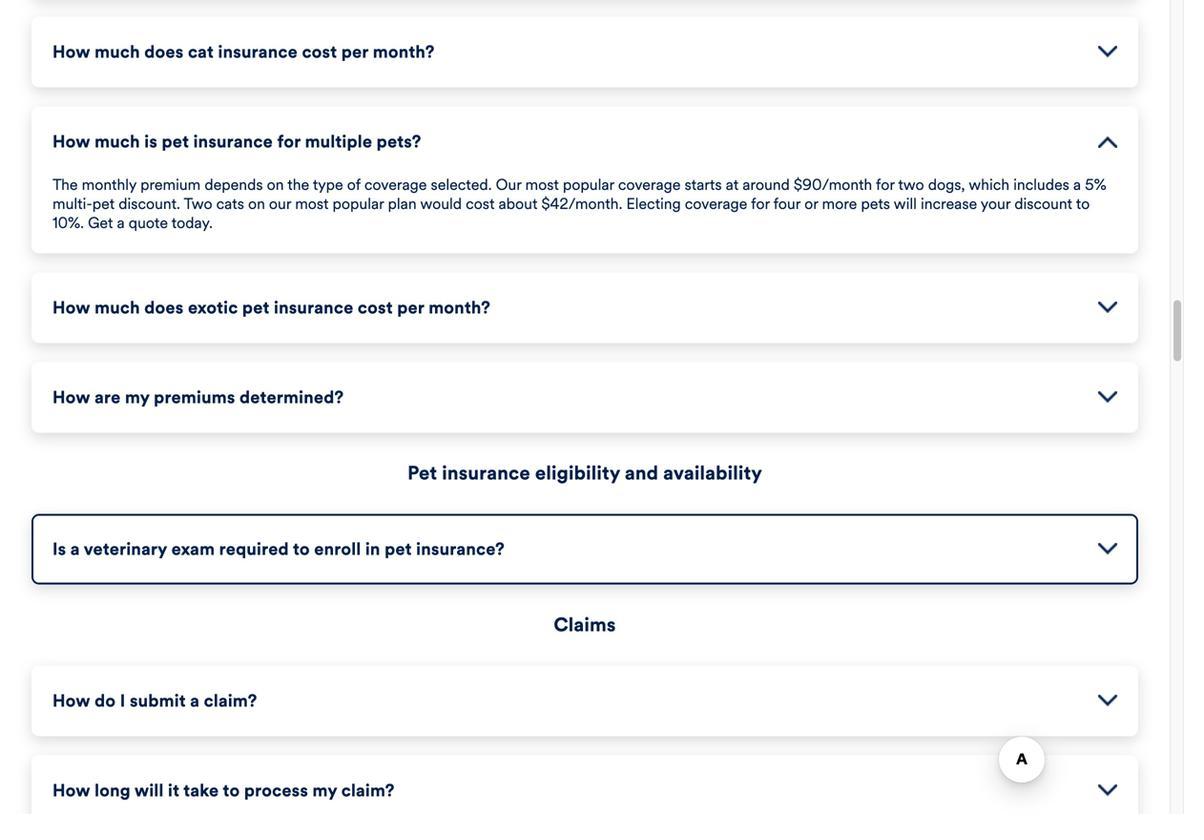 Task type: describe. For each thing, give the bounding box(es) containing it.
get
[[88, 213, 113, 232]]

multi-
[[52, 194, 92, 213]]

our
[[496, 175, 522, 194]]

5%
[[1085, 175, 1107, 194]]

two
[[898, 175, 924, 194]]

pet
[[92, 194, 115, 213]]

0 horizontal spatial a
[[117, 213, 125, 232]]

selected.
[[431, 175, 492, 194]]

1 horizontal spatial on
[[267, 175, 284, 194]]

and
[[625, 461, 659, 485]]

availability
[[663, 461, 762, 485]]

1 horizontal spatial for
[[876, 175, 895, 194]]

pets
[[861, 194, 890, 213]]

2 horizontal spatial coverage
[[685, 194, 748, 213]]

today.
[[172, 213, 213, 232]]

pet insurance eligibility and availability
[[408, 461, 762, 485]]

to
[[1076, 194, 1090, 213]]

eligibility
[[535, 461, 620, 485]]

includes
[[1014, 175, 1070, 194]]

about
[[499, 194, 538, 213]]

around
[[743, 175, 790, 194]]

quote
[[129, 213, 168, 232]]

discount
[[1015, 194, 1073, 213]]

electing
[[626, 194, 681, 213]]

will
[[894, 194, 917, 213]]

of
[[347, 175, 361, 194]]

the
[[288, 175, 309, 194]]

insurance
[[442, 461, 531, 485]]

10%.
[[52, 213, 84, 232]]

$42/month.
[[542, 194, 623, 213]]



Task type: locate. For each thing, give the bounding box(es) containing it.
most right our
[[525, 175, 559, 194]]

a right get
[[117, 213, 125, 232]]

0 horizontal spatial on
[[248, 194, 265, 213]]

at
[[726, 175, 739, 194]]

increase
[[921, 194, 977, 213]]

your
[[981, 194, 1011, 213]]

claims
[[554, 613, 616, 637]]

0 horizontal spatial most
[[295, 194, 329, 213]]

discount.
[[119, 194, 180, 213]]

the monthly premium depends on the type of coverage                         selected. our most popular coverage starts at around                         $90/month for two dogs, which includes a 5% multi-pet                         discount. two cats on our most popular plan would cost                         about $42/month. electing coverage for four or more pets                         will increase your discount to 10%. get a quote today.
[[52, 175, 1107, 232]]

dogs,
[[928, 175, 965, 194]]

a
[[1074, 175, 1081, 194], [117, 213, 125, 232]]

on left the
[[267, 175, 284, 194]]

for
[[876, 175, 895, 194], [751, 194, 770, 213]]

which
[[969, 175, 1010, 194]]

for left the four
[[751, 194, 770, 213]]

cats
[[216, 194, 244, 213]]

coverage right the of
[[364, 175, 427, 194]]

0 horizontal spatial coverage
[[364, 175, 427, 194]]

1 vertical spatial a
[[117, 213, 125, 232]]

0 horizontal spatial for
[[751, 194, 770, 213]]

coverage
[[364, 175, 427, 194], [618, 175, 681, 194], [685, 194, 748, 213]]

coverage left starts
[[618, 175, 681, 194]]

coverage right the electing on the top right
[[685, 194, 748, 213]]

popular left plan at the top left of page
[[333, 194, 384, 213]]

most right "our"
[[295, 194, 329, 213]]

would
[[420, 194, 462, 213]]

most
[[525, 175, 559, 194], [295, 194, 329, 213]]

popular left the electing on the top right
[[563, 175, 614, 194]]

0 horizontal spatial popular
[[333, 194, 384, 213]]

on
[[267, 175, 284, 194], [248, 194, 265, 213]]

our
[[269, 194, 291, 213]]

type
[[313, 175, 343, 194]]

plan
[[388, 194, 417, 213]]

on left "our"
[[248, 194, 265, 213]]

1 horizontal spatial popular
[[563, 175, 614, 194]]

pet
[[408, 461, 437, 485]]

more
[[822, 194, 857, 213]]

0 vertical spatial a
[[1074, 175, 1081, 194]]

cost
[[466, 194, 495, 213]]

the
[[52, 175, 78, 194]]

1 horizontal spatial coverage
[[618, 175, 681, 194]]

depends
[[205, 175, 263, 194]]

popular
[[563, 175, 614, 194], [333, 194, 384, 213]]

monthly
[[82, 175, 136, 194]]

or
[[805, 194, 818, 213]]

four
[[774, 194, 801, 213]]

$90/month
[[794, 175, 872, 194]]

a left "5%" at the right of page
[[1074, 175, 1081, 194]]

two
[[184, 194, 212, 213]]

1 horizontal spatial most
[[525, 175, 559, 194]]

premium
[[140, 175, 201, 194]]

starts
[[685, 175, 722, 194]]

for left two
[[876, 175, 895, 194]]

1 horizontal spatial a
[[1074, 175, 1081, 194]]



Task type: vqa. For each thing, say whether or not it's contained in the screenshot.
right a
yes



